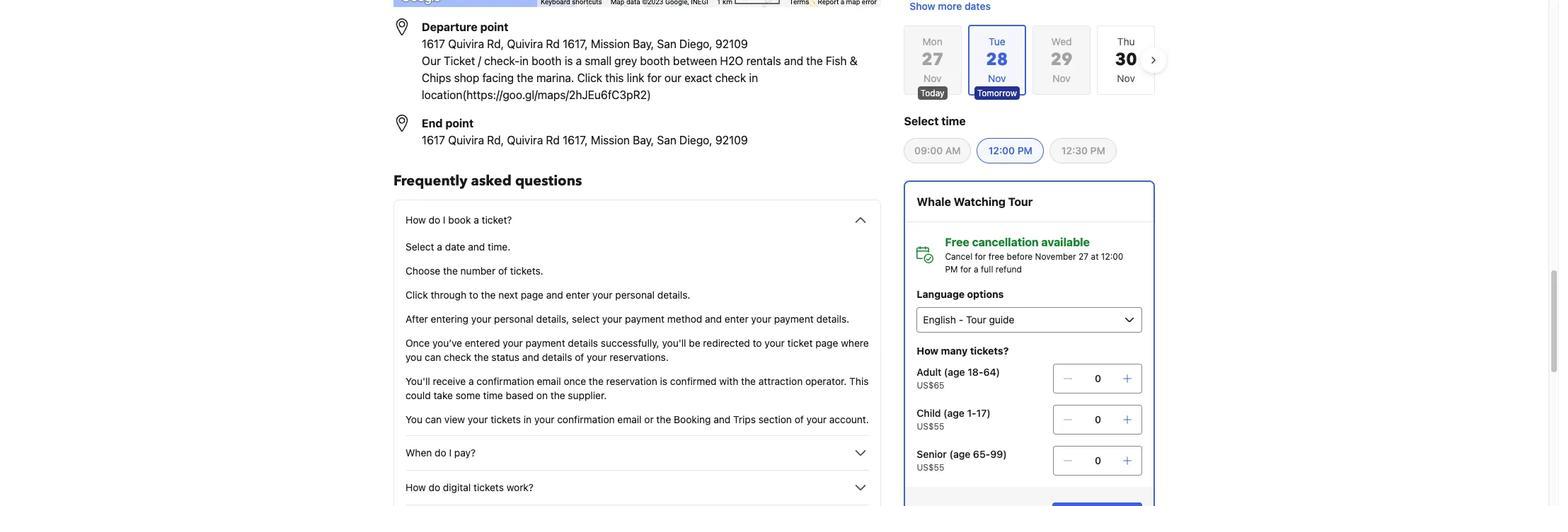 Task type: vqa. For each thing, say whether or not it's contained in the screenshot.
End's Rd,
yes



Task type: locate. For each thing, give the bounding box(es) containing it.
mission for end
[[591, 134, 630, 147]]

check down you've
[[444, 351, 471, 363]]

0 horizontal spatial payment
[[526, 337, 565, 349]]

personal
[[615, 289, 655, 301], [494, 313, 534, 325]]

rd inside departure point 1617 quivira rd, quivira rd 1617, mission bay, san diego, 92109 our ticket / check-in booth is a small grey booth between h2o rentals and the fish & chips shop facing the marina. click this link for our exact check in location(https://goo.gl/maps/2hjeu6fc3pr2)
[[546, 38, 560, 50]]

0 vertical spatial (age
[[944, 366, 965, 378]]

2 rd, from the top
[[487, 134, 504, 147]]

1 horizontal spatial time
[[941, 115, 966, 127]]

rd,
[[487, 38, 504, 50], [487, 134, 504, 147]]

available
[[1041, 236, 1090, 248]]

27 left at
[[1078, 251, 1088, 262]]

1 vertical spatial time
[[483, 389, 503, 401]]

0 horizontal spatial point
[[445, 117, 474, 130]]

select time
[[904, 115, 966, 127]]

mission inside "end point 1617 quivira rd, quivira rd 1617, mission bay, san diego, 92109"
[[591, 134, 630, 147]]

92109 inside "end point 1617 quivira rd, quivira rd 1617, mission bay, san diego, 92109"
[[716, 134, 748, 147]]

point inside "end point 1617 quivira rd, quivira rd 1617, mission bay, san diego, 92109"
[[445, 117, 474, 130]]

0 horizontal spatial personal
[[494, 313, 534, 325]]

0 vertical spatial 27
[[922, 48, 944, 71]]

nov down the '29' on the right top of page
[[1053, 72, 1071, 84]]

pm
[[1017, 144, 1032, 156], [1090, 144, 1105, 156], [945, 264, 958, 275]]

payment up the successfully,
[[625, 313, 665, 325]]

is inside you'll receive a confirmation email once the reservation is confirmed with the attraction operator. this could take some time based on the supplier.
[[660, 375, 668, 387]]

1 horizontal spatial details.
[[817, 313, 850, 325]]

1617 up our
[[422, 38, 445, 50]]

1617 inside departure point 1617 quivira rd, quivira rd 1617, mission bay, san diego, 92109 our ticket / check-in booth is a small grey booth between h2o rentals and the fish & chips shop facing the marina. click this link for our exact check in location(https://goo.gl/maps/2hjeu6fc3pr2)
[[422, 38, 445, 50]]

this
[[605, 71, 624, 84]]

2 vertical spatial 0
[[1095, 454, 1101, 466]]

for up full
[[975, 251, 986, 262]]

tickets.
[[510, 265, 543, 277]]

chips
[[422, 71, 451, 84]]

1 vertical spatial san
[[657, 134, 677, 147]]

1617, for departure
[[563, 38, 588, 50]]

(age left 65-
[[949, 448, 970, 460]]

bay, inside "end point 1617 quivira rd, quivira rd 1617, mission bay, san diego, 92109"
[[633, 134, 654, 147]]

0 horizontal spatial check
[[444, 351, 471, 363]]

bay, up grey
[[633, 38, 654, 50]]

confirmation up the based
[[477, 375, 534, 387]]

details down select
[[568, 337, 598, 349]]

us$55 inside child (age 1-17) us$55
[[917, 421, 944, 432]]

point for departure
[[480, 21, 509, 33]]

november
[[1035, 251, 1076, 262]]

0 horizontal spatial nov
[[924, 72, 942, 84]]

confirmation down supplier.
[[557, 413, 615, 425]]

payment down details,
[[526, 337, 565, 349]]

point inside departure point 1617 quivira rd, quivira rd 1617, mission bay, san diego, 92109 our ticket / check-in booth is a small grey booth between h2o rentals and the fish & chips shop facing the marina. click this link for our exact check in location(https://goo.gl/maps/2hjeu6fc3pr2)
[[480, 21, 509, 33]]

1 horizontal spatial nov
[[1053, 72, 1071, 84]]

is
[[565, 55, 573, 67], [660, 375, 668, 387]]

1 can from the top
[[425, 351, 441, 363]]

details. up "where"
[[817, 313, 850, 325]]

do
[[429, 214, 440, 226], [435, 447, 446, 459], [429, 481, 440, 493]]

rd up questions
[[546, 134, 560, 147]]

personal down next
[[494, 313, 534, 325]]

mission for departure
[[591, 38, 630, 50]]

click
[[577, 71, 602, 84], [406, 289, 428, 301]]

92109 inside departure point 1617 quivira rd, quivira rd 1617, mission bay, san diego, 92109 our ticket / check-in booth is a small grey booth between h2o rentals and the fish & chips shop facing the marina. click this link for our exact check in location(https://goo.gl/maps/2hjeu6fc3pr2)
[[716, 38, 748, 50]]

more
[[938, 0, 962, 12]]

1617 down end at the top
[[422, 134, 445, 147]]

free
[[945, 236, 969, 248]]

0 horizontal spatial pm
[[945, 264, 958, 275]]

for left our
[[648, 71, 662, 84]]

0 horizontal spatial click
[[406, 289, 428, 301]]

time right some
[[483, 389, 503, 401]]

h2o
[[720, 55, 744, 67]]

(age left 18-
[[944, 366, 965, 378]]

1 vertical spatial 1617
[[422, 134, 445, 147]]

0 vertical spatial point
[[480, 21, 509, 33]]

a inside departure point 1617 quivira rd, quivira rd 1617, mission bay, san diego, 92109 our ticket / check-in booth is a small grey booth between h2o rentals and the fish & chips shop facing the marina. click this link for our exact check in location(https://goo.gl/maps/2hjeu6fc3pr2)
[[576, 55, 582, 67]]

your up attraction
[[751, 313, 772, 325]]

view
[[444, 413, 465, 425]]

nov for 29
[[1053, 72, 1071, 84]]

is up marina.
[[565, 55, 573, 67]]

show
[[910, 0, 935, 12]]

2 vertical spatial (age
[[949, 448, 970, 460]]

account.
[[830, 413, 869, 425]]

0 vertical spatial i
[[443, 214, 446, 226]]

could
[[406, 389, 431, 401]]

of left tickets.
[[498, 265, 508, 277]]

1 vertical spatial email
[[618, 413, 642, 425]]

the right with
[[741, 375, 756, 387]]

1617, inside departure point 1617 quivira rd, quivira rd 1617, mission bay, san diego, 92109 our ticket / check-in booth is a small grey booth between h2o rentals and the fish & chips shop facing the marina. click this link for our exact check in location(https://goo.gl/maps/2hjeu6fc3pr2)
[[563, 38, 588, 50]]

0 vertical spatial rd
[[546, 38, 560, 50]]

and right status
[[522, 351, 539, 363]]

0 vertical spatial of
[[498, 265, 508, 277]]

1 vertical spatial tickets
[[474, 481, 504, 493]]

12:30
[[1061, 144, 1088, 156]]

do inside dropdown button
[[429, 481, 440, 493]]

take
[[434, 389, 453, 401]]

for down cancel
[[960, 264, 971, 275]]

1617, up small
[[563, 38, 588, 50]]

us$55
[[917, 421, 944, 432], [917, 462, 944, 473]]

1 vertical spatial (age
[[943, 407, 964, 419]]

0 vertical spatial check
[[715, 71, 746, 84]]

1 horizontal spatial select
[[904, 115, 939, 127]]

quivira down location(https://goo.gl/maps/2hjeu6fc3pr2)
[[507, 134, 543, 147]]

2 mission from the top
[[591, 134, 630, 147]]

1 horizontal spatial page
[[816, 337, 838, 349]]

am
[[945, 144, 961, 156]]

google image
[[397, 0, 444, 7]]

us$65
[[917, 380, 944, 391]]

select
[[572, 313, 600, 325]]

nov up today at the right top of page
[[924, 72, 942, 84]]

1617, inside "end point 1617 quivira rd, quivira rd 1617, mission bay, san diego, 92109"
[[563, 134, 588, 147]]

(age inside "senior (age 65-99) us$55"
[[949, 448, 970, 460]]

quivira up ticket
[[448, 38, 484, 50]]

1 vertical spatial in
[[749, 71, 758, 84]]

1 horizontal spatial point
[[480, 21, 509, 33]]

page right next
[[521, 289, 544, 301]]

personal up after entering your personal details, select your payment method and enter your payment details.
[[615, 289, 655, 301]]

rd, inside departure point 1617 quivira rd, quivira rd 1617, mission bay, san diego, 92109 our ticket / check-in booth is a small grey booth between h2o rentals and the fish & chips shop facing the marina. click this link for our exact check in location(https://goo.gl/maps/2hjeu6fc3pr2)
[[487, 38, 504, 50]]

shop
[[454, 71, 479, 84]]

2 nov from the left
[[1053, 72, 1071, 84]]

1 horizontal spatial check
[[715, 71, 746, 84]]

2 1617 from the top
[[422, 134, 445, 147]]

1617
[[422, 38, 445, 50], [422, 134, 445, 147]]

0 horizontal spatial time
[[483, 389, 503, 401]]

rd
[[546, 38, 560, 50], [546, 134, 560, 147]]

1 horizontal spatial personal
[[615, 289, 655, 301]]

1 vertical spatial how
[[917, 345, 938, 357]]

diego, inside "end point 1617 quivira rd, quivira rd 1617, mission bay, san diego, 92109"
[[680, 134, 713, 147]]

1 us$55 from the top
[[917, 421, 944, 432]]

for
[[648, 71, 662, 84], [975, 251, 986, 262], [960, 264, 971, 275]]

your up select
[[593, 289, 613, 301]]

1 vertical spatial personal
[[494, 313, 534, 325]]

1617, for end
[[563, 134, 588, 147]]

how inside dropdown button
[[406, 214, 426, 226]]

0 horizontal spatial booth
[[532, 55, 562, 67]]

email up on
[[537, 375, 561, 387]]

2 0 from the top
[[1095, 413, 1101, 425]]

1 bay, from the top
[[633, 38, 654, 50]]

select inside how do i book a ticket? "element"
[[406, 241, 434, 253]]

nov
[[924, 72, 942, 84], [1053, 72, 1071, 84], [1117, 72, 1135, 84]]

1 vertical spatial click
[[406, 289, 428, 301]]

in up location(https://goo.gl/maps/2hjeu6fc3pr2)
[[520, 55, 529, 67]]

nov for 27
[[924, 72, 942, 84]]

do right when
[[435, 447, 446, 459]]

1 san from the top
[[657, 38, 677, 50]]

3 nov from the left
[[1117, 72, 1135, 84]]

nov inside wed 29 nov
[[1053, 72, 1071, 84]]

bay, inside departure point 1617 quivira rd, quivira rd 1617, mission bay, san diego, 92109 our ticket / check-in booth is a small grey booth between h2o rentals and the fish & chips shop facing the marina. click this link for our exact check in location(https://goo.gl/maps/2hjeu6fc3pr2)
[[633, 38, 654, 50]]

0 horizontal spatial confirmation
[[477, 375, 534, 387]]

0 horizontal spatial is
[[565, 55, 573, 67]]

2 1617, from the top
[[563, 134, 588, 147]]

us$55 inside "senior (age 65-99) us$55"
[[917, 462, 944, 473]]

nov for 30
[[1117, 72, 1135, 84]]

1 0 from the top
[[1095, 372, 1101, 384]]

child (age 1-17) us$55
[[917, 407, 990, 432]]

marina.
[[536, 71, 574, 84]]

the
[[806, 55, 823, 67], [517, 71, 533, 84], [443, 265, 458, 277], [481, 289, 496, 301], [474, 351, 489, 363], [589, 375, 604, 387], [741, 375, 756, 387], [551, 389, 565, 401], [656, 413, 671, 425]]

1 horizontal spatial click
[[577, 71, 602, 84]]

1 horizontal spatial 12:00
[[1101, 251, 1123, 262]]

a up some
[[469, 375, 474, 387]]

1 nov from the left
[[924, 72, 942, 84]]

2 san from the top
[[657, 134, 677, 147]]

&
[[850, 55, 858, 67]]

1 vertical spatial to
[[753, 337, 762, 349]]

once you've entered your payment details successfully, you'll be redirected to your ticket page where you can check the status and details of your reservations.
[[406, 337, 869, 363]]

mon 27 nov today
[[921, 35, 945, 98]]

san inside "end point 1617 quivira rd, quivira rd 1617, mission bay, san diego, 92109"
[[657, 134, 677, 147]]

(age for 18-
[[944, 366, 965, 378]]

pm left 12:30
[[1017, 144, 1032, 156]]

your left ticket
[[765, 337, 785, 349]]

payment
[[625, 313, 665, 325], [774, 313, 814, 325], [526, 337, 565, 349]]

a left full
[[974, 264, 978, 275]]

1 vertical spatial us$55
[[917, 462, 944, 473]]

bay, down the link
[[633, 134, 654, 147]]

san down our
[[657, 134, 677, 147]]

0 vertical spatial page
[[521, 289, 544, 301]]

1 vertical spatial is
[[660, 375, 668, 387]]

0 horizontal spatial 27
[[922, 48, 944, 71]]

time up am
[[941, 115, 966, 127]]

1 92109 from the top
[[716, 38, 748, 50]]

in down the based
[[524, 413, 532, 425]]

language
[[917, 288, 965, 300]]

1 horizontal spatial is
[[660, 375, 668, 387]]

in down rentals
[[749, 71, 758, 84]]

select up choose
[[406, 241, 434, 253]]

1 vertical spatial rd,
[[487, 134, 504, 147]]

your right view
[[468, 413, 488, 425]]

check
[[715, 71, 746, 84], [444, 351, 471, 363]]

1 vertical spatial i
[[449, 447, 452, 459]]

mission up small
[[591, 38, 630, 50]]

your
[[593, 289, 613, 301], [471, 313, 492, 325], [602, 313, 622, 325], [751, 313, 772, 325], [503, 337, 523, 349], [765, 337, 785, 349], [587, 351, 607, 363], [468, 413, 488, 425], [534, 413, 555, 425], [807, 413, 827, 425]]

us$55 down child
[[917, 421, 944, 432]]

point for end
[[445, 117, 474, 130]]

rd, inside "end point 1617 quivira rd, quivira rd 1617, mission bay, san diego, 92109"
[[487, 134, 504, 147]]

0 vertical spatial san
[[657, 38, 677, 50]]

09:00 am
[[914, 144, 961, 156]]

quivira
[[448, 38, 484, 50], [507, 38, 543, 50], [448, 134, 484, 147], [507, 134, 543, 147]]

2 bay, from the top
[[633, 134, 654, 147]]

do left book
[[429, 214, 440, 226]]

1 vertical spatial 12:00
[[1101, 251, 1123, 262]]

0 vertical spatial personal
[[615, 289, 655, 301]]

2 rd from the top
[[546, 134, 560, 147]]

how inside dropdown button
[[406, 481, 426, 493]]

you've
[[433, 337, 462, 349]]

12:00
[[988, 144, 1015, 156], [1101, 251, 1123, 262]]

confirmed
[[670, 375, 717, 387]]

rd, up check-
[[487, 38, 504, 50]]

1 vertical spatial 92109
[[716, 134, 748, 147]]

i for book
[[443, 214, 446, 226]]

click up after
[[406, 289, 428, 301]]

92109 for end point 1617 quivira rd, quivira rd 1617, mission bay, san diego, 92109
[[716, 134, 748, 147]]

0 for senior (age 65-99)
[[1095, 454, 1101, 466]]

(age left 1-
[[943, 407, 964, 419]]

1 rd, from the top
[[487, 38, 504, 50]]

0 vertical spatial email
[[537, 375, 561, 387]]

bay,
[[633, 38, 654, 50], [633, 134, 654, 147]]

san up between
[[657, 38, 677, 50]]

region
[[893, 19, 1167, 101]]

how for how many tickets?
[[917, 345, 938, 357]]

rd, up asked
[[487, 134, 504, 147]]

3 0 from the top
[[1095, 454, 1101, 466]]

nov inside mon 27 nov today
[[924, 72, 942, 84]]

64)
[[983, 366, 1000, 378]]

2 92109 from the top
[[716, 134, 748, 147]]

once
[[564, 375, 586, 387]]

pm inside free cancellation available cancel for free before november 27 at 12:00 pm for a full refund
[[945, 264, 958, 275]]

1 horizontal spatial 27
[[1078, 251, 1088, 262]]

diego, down exact
[[680, 134, 713, 147]]

1 vertical spatial bay,
[[633, 134, 654, 147]]

and right 'date'
[[468, 241, 485, 253]]

the up supplier.
[[589, 375, 604, 387]]

details. up method
[[657, 289, 690, 301]]

enter up "redirected" at bottom
[[725, 313, 749, 325]]

0 vertical spatial for
[[648, 71, 662, 84]]

0 vertical spatial enter
[[566, 289, 590, 301]]

email
[[537, 375, 561, 387], [618, 413, 642, 425]]

1 vertical spatial rd
[[546, 134, 560, 147]]

diego, up between
[[680, 38, 713, 50]]

1 diego, from the top
[[680, 38, 713, 50]]

pay?
[[454, 447, 476, 459]]

booth up our
[[640, 55, 670, 67]]

a inside you'll receive a confirmation email once the reservation is confirmed with the attraction operator. this could take some time based on the supplier.
[[469, 375, 474, 387]]

tickets inside how do i book a ticket? "element"
[[491, 413, 521, 425]]

0 vertical spatial bay,
[[633, 38, 654, 50]]

diego, inside departure point 1617 quivira rd, quivira rd 1617, mission bay, san diego, 92109 our ticket / check-in booth is a small grey booth between h2o rentals and the fish & chips shop facing the marina. click this link for our exact check in location(https://goo.gl/maps/2hjeu6fc3pr2)
[[680, 38, 713, 50]]

tickets left work?
[[474, 481, 504, 493]]

1 horizontal spatial of
[[575, 351, 584, 363]]

1 vertical spatial enter
[[725, 313, 749, 325]]

email left or at the left
[[618, 413, 642, 425]]

12:00 right am
[[988, 144, 1015, 156]]

select down today at the right top of page
[[904, 115, 939, 127]]

27 down mon
[[922, 48, 944, 71]]

how up adult
[[917, 345, 938, 357]]

ticket
[[788, 337, 813, 349]]

tickets down the based
[[491, 413, 521, 425]]

a right book
[[474, 214, 479, 226]]

of up once
[[575, 351, 584, 363]]

09:00
[[914, 144, 943, 156]]

enter up select
[[566, 289, 590, 301]]

payment inside once you've entered your payment details successfully, you'll be redirected to your ticket page where you can check the status and details of your reservations.
[[526, 337, 565, 349]]

of right section on the bottom of the page
[[795, 413, 804, 425]]

a left small
[[576, 55, 582, 67]]

a left 'date'
[[437, 241, 442, 253]]

select
[[904, 115, 939, 127], [406, 241, 434, 253]]

point up check-
[[480, 21, 509, 33]]

when
[[406, 447, 432, 459]]

san inside departure point 1617 quivira rd, quivira rd 1617, mission bay, san diego, 92109 our ticket / check-in booth is a small grey booth between h2o rentals and the fish & chips shop facing the marina. click this link for our exact check in location(https://goo.gl/maps/2hjeu6fc3pr2)
[[657, 38, 677, 50]]

0 vertical spatial is
[[565, 55, 573, 67]]

0 vertical spatial do
[[429, 214, 440, 226]]

mission inside departure point 1617 quivira rd, quivira rd 1617, mission bay, san diego, 92109 our ticket / check-in booth is a small grey booth between h2o rentals and the fish & chips shop facing the marina. click this link for our exact check in location(https://goo.gl/maps/2hjeu6fc3pr2)
[[591, 38, 630, 50]]

how do digital tickets work? button
[[406, 479, 869, 496]]

1 horizontal spatial booth
[[640, 55, 670, 67]]

2 diego, from the top
[[680, 134, 713, 147]]

how down frequently
[[406, 214, 426, 226]]

0 horizontal spatial page
[[521, 289, 544, 301]]

1617 for departure
[[422, 38, 445, 50]]

1 vertical spatial mission
[[591, 134, 630, 147]]

how do i book a ticket? element
[[406, 229, 869, 427]]

1 vertical spatial confirmation
[[557, 413, 615, 425]]

rd up marina.
[[546, 38, 560, 50]]

rd inside "end point 1617 quivira rd, quivira rd 1617, mission bay, san diego, 92109"
[[546, 134, 560, 147]]

select for select a date and time.
[[406, 241, 434, 253]]

to
[[469, 289, 478, 301], [753, 337, 762, 349]]

1 vertical spatial of
[[575, 351, 584, 363]]

2 horizontal spatial of
[[795, 413, 804, 425]]

0 vertical spatial time
[[941, 115, 966, 127]]

0 vertical spatial 12:00
[[988, 144, 1015, 156]]

i left pay?
[[449, 447, 452, 459]]

2 vertical spatial for
[[960, 264, 971, 275]]

2 vertical spatial do
[[429, 481, 440, 493]]

details
[[568, 337, 598, 349], [542, 351, 572, 363]]

mission down this
[[591, 134, 630, 147]]

1 horizontal spatial email
[[618, 413, 642, 425]]

and inside once you've entered your payment details successfully, you'll be redirected to your ticket page where you can check the status and details of your reservations.
[[522, 351, 539, 363]]

time
[[941, 115, 966, 127], [483, 389, 503, 401]]

12:00 right at
[[1101, 251, 1123, 262]]

1 horizontal spatial to
[[753, 337, 762, 349]]

0 horizontal spatial i
[[443, 214, 446, 226]]

1 booth from the left
[[532, 55, 562, 67]]

at
[[1091, 251, 1099, 262]]

1 vertical spatial diego,
[[680, 134, 713, 147]]

full
[[981, 264, 993, 275]]

check down h2o
[[715, 71, 746, 84]]

diego,
[[680, 38, 713, 50], [680, 134, 713, 147]]

diego, for end point 1617 quivira rd, quivira rd 1617, mission bay, san diego, 92109
[[680, 134, 713, 147]]

payment up ticket
[[774, 313, 814, 325]]

1 horizontal spatial payment
[[625, 313, 665, 325]]

1617, up questions
[[563, 134, 588, 147]]

(age inside the adult (age 18-64) us$65
[[944, 366, 965, 378]]

0 vertical spatial 0
[[1095, 372, 1101, 384]]

before
[[1007, 251, 1033, 262]]

how
[[406, 214, 426, 226], [917, 345, 938, 357], [406, 481, 426, 493]]

0 vertical spatial can
[[425, 351, 441, 363]]

nov inside thu 30 nov
[[1117, 72, 1135, 84]]

pm down cancel
[[945, 264, 958, 275]]

1 vertical spatial 27
[[1078, 251, 1088, 262]]

redirected
[[703, 337, 750, 349]]

(age inside child (age 1-17) us$55
[[943, 407, 964, 419]]

0 vertical spatial click
[[577, 71, 602, 84]]

to down the choose the number of tickets.
[[469, 289, 478, 301]]

after entering your personal details, select your payment method and enter your payment details.
[[406, 313, 850, 325]]

can inside once you've entered your payment details successfully, you'll be redirected to your ticket page where you can check the status and details of your reservations.
[[425, 351, 441, 363]]

2 can from the top
[[425, 413, 442, 425]]

time.
[[488, 241, 511, 253]]

0 vertical spatial rd,
[[487, 38, 504, 50]]

and
[[784, 55, 803, 67], [468, 241, 485, 253], [546, 289, 563, 301], [705, 313, 722, 325], [522, 351, 539, 363], [714, 413, 731, 425]]

2 vertical spatial in
[[524, 413, 532, 425]]

1 vertical spatial do
[[435, 447, 446, 459]]

2 us$55 from the top
[[917, 462, 944, 473]]

date
[[445, 241, 465, 253]]

1 1617 from the top
[[422, 38, 445, 50]]

1617 inside "end point 1617 quivira rd, quivira rd 1617, mission bay, san diego, 92109"
[[422, 134, 445, 147]]

and inside departure point 1617 quivira rd, quivira rd 1617, mission bay, san diego, 92109 our ticket / check-in booth is a small grey booth between h2o rentals and the fish & chips shop facing the marina. click this link for our exact check in location(https://goo.gl/maps/2hjeu6fc3pr2)
[[784, 55, 803, 67]]

rd for departure
[[546, 38, 560, 50]]

rentals
[[747, 55, 781, 67]]

free cancellation available cancel for free before november 27 at 12:00 pm for a full refund
[[945, 236, 1123, 275]]

1 vertical spatial page
[[816, 337, 838, 349]]

how for how do digital tickets work?
[[406, 481, 426, 493]]

0 vertical spatial how
[[406, 214, 426, 226]]

0 vertical spatial tickets
[[491, 413, 521, 425]]

0 horizontal spatial email
[[537, 375, 561, 387]]

0 vertical spatial details.
[[657, 289, 690, 301]]

trips
[[733, 413, 756, 425]]

or
[[644, 413, 654, 425]]

booth up marina.
[[532, 55, 562, 67]]

click through to the next page and enter your personal details.
[[406, 289, 690, 301]]

quivira up frequently asked questions
[[448, 134, 484, 147]]

i left book
[[443, 214, 446, 226]]

2 horizontal spatial payment
[[774, 313, 814, 325]]

92109
[[716, 38, 748, 50], [716, 134, 748, 147]]

1 rd from the top
[[546, 38, 560, 50]]

nov down 30
[[1117, 72, 1135, 84]]

1617 for end
[[422, 134, 445, 147]]

1 1617, from the top
[[563, 38, 588, 50]]

1 mission from the top
[[591, 38, 630, 50]]

successfully,
[[601, 337, 660, 349]]

show more dates
[[910, 0, 991, 12]]



Task type: describe. For each thing, give the bounding box(es) containing it.
your up status
[[503, 337, 523, 349]]

0 for adult (age 18-64)
[[1095, 372, 1101, 384]]

receive
[[433, 375, 466, 387]]

select for select time
[[904, 115, 939, 127]]

some
[[456, 389, 481, 401]]

you'll
[[662, 337, 686, 349]]

1 vertical spatial details
[[542, 351, 572, 363]]

senior
[[917, 448, 947, 460]]

18-
[[968, 366, 983, 378]]

0 horizontal spatial of
[[498, 265, 508, 277]]

with
[[719, 375, 739, 387]]

0 for child (age 1-17)
[[1095, 413, 1101, 425]]

your right select
[[602, 313, 622, 325]]

digital
[[443, 481, 471, 493]]

mon
[[923, 35, 943, 47]]

do for book
[[429, 214, 440, 226]]

adult
[[917, 366, 941, 378]]

27 inside mon 27 nov today
[[922, 48, 944, 71]]

and up "redirected" at bottom
[[705, 313, 722, 325]]

between
[[673, 55, 717, 67]]

section
[[759, 413, 792, 425]]

asked
[[471, 171, 512, 190]]

(age for 65-
[[949, 448, 970, 460]]

details,
[[536, 313, 569, 325]]

rd for end
[[546, 134, 560, 147]]

and left trips
[[714, 413, 731, 425]]

1 horizontal spatial for
[[960, 264, 971, 275]]

confirmation inside you'll receive a confirmation email once the reservation is confirmed with the attraction operator. this could take some time based on the supplier.
[[477, 375, 534, 387]]

senior (age 65-99) us$55
[[917, 448, 1007, 473]]

end point 1617 quivira rd, quivira rd 1617, mission bay, san diego, 92109
[[422, 117, 748, 147]]

to inside once you've entered your payment details successfully, you'll be redirected to your ticket page where you can check the status and details of your reservations.
[[753, 337, 762, 349]]

your left account.
[[807, 413, 827, 425]]

do for tickets
[[429, 481, 440, 493]]

choose the number of tickets.
[[406, 265, 543, 277]]

your down on
[[534, 413, 555, 425]]

grey
[[615, 55, 637, 67]]

the right or at the left
[[656, 413, 671, 425]]

how do i book a ticket? button
[[406, 212, 869, 229]]

how many tickets?
[[917, 345, 1009, 357]]

bay, for departure point 1617 quivira rd, quivira rd 1617, mission bay, san diego, 92109 our ticket / check-in booth is a small grey booth between h2o rentals and the fish & chips shop facing the marina. click this link for our exact check in location(https://goo.gl/maps/2hjeu6fc3pr2)
[[633, 38, 654, 50]]

bay, for end point 1617 quivira rd, quivira rd 1617, mission bay, san diego, 92109
[[633, 134, 654, 147]]

your up entered at left
[[471, 313, 492, 325]]

0 vertical spatial details
[[568, 337, 598, 349]]

where
[[841, 337, 869, 349]]

i for pay?
[[449, 447, 452, 459]]

ticket
[[444, 55, 475, 67]]

free
[[988, 251, 1004, 262]]

30
[[1115, 48, 1137, 71]]

fish
[[826, 55, 847, 67]]

supplier.
[[568, 389, 607, 401]]

17)
[[976, 407, 990, 419]]

of inside once you've entered your payment details successfully, you'll be redirected to your ticket page where you can check the status and details of your reservations.
[[575, 351, 584, 363]]

pm for 12:00 pm
[[1017, 144, 1032, 156]]

booking
[[674, 413, 711, 425]]

departure point 1617 quivira rd, quivira rd 1617, mission bay, san diego, 92109 our ticket / check-in booth is a small grey booth between h2o rentals and the fish & chips shop facing the marina. click this link for our exact check in location(https://goo.gl/maps/2hjeu6fc3pr2)
[[422, 21, 858, 101]]

status
[[492, 351, 520, 363]]

entering
[[431, 313, 469, 325]]

pm for 12:30 pm
[[1090, 144, 1105, 156]]

san for end point 1617 quivira rd, quivira rd 1617, mission bay, san diego, 92109
[[657, 134, 677, 147]]

and up details,
[[546, 289, 563, 301]]

us$55 for child
[[917, 421, 944, 432]]

map region
[[241, 0, 966, 88]]

page inside once you've entered your payment details successfully, you'll be redirected to your ticket page where you can check the status and details of your reservations.
[[816, 337, 838, 349]]

your down the successfully,
[[587, 351, 607, 363]]

through
[[431, 289, 467, 301]]

2 vertical spatial of
[[795, 413, 804, 425]]

0 horizontal spatial 12:00
[[988, 144, 1015, 156]]

rd, for end
[[487, 134, 504, 147]]

cancellation
[[972, 236, 1039, 248]]

1 horizontal spatial confirmation
[[557, 413, 615, 425]]

show more dates button
[[904, 0, 996, 19]]

adult (age 18-64) us$65
[[917, 366, 1000, 391]]

the right on
[[551, 389, 565, 401]]

frequently
[[394, 171, 468, 190]]

whale
[[917, 195, 951, 208]]

small
[[585, 55, 612, 67]]

how for how do i book a ticket?
[[406, 214, 426, 226]]

27 inside free cancellation available cancel for free before november 27 at 12:00 pm for a full refund
[[1078, 251, 1088, 262]]

for inside departure point 1617 quivira rd, quivira rd 1617, mission bay, san diego, 92109 our ticket / check-in booth is a small grey booth between h2o rentals and the fish & chips shop facing the marina. click this link for our exact check in location(https://goo.gl/maps/2hjeu6fc3pr2)
[[648, 71, 662, 84]]

tickets inside dropdown button
[[474, 481, 504, 493]]

method
[[667, 313, 702, 325]]

email inside you'll receive a confirmation email once the reservation is confirmed with the attraction operator. this could take some time based on the supplier.
[[537, 375, 561, 387]]

tickets?
[[970, 345, 1009, 357]]

whale watching tour
[[917, 195, 1033, 208]]

watching
[[954, 195, 1005, 208]]

rd, for departure
[[487, 38, 504, 50]]

2 horizontal spatial for
[[975, 251, 986, 262]]

time inside you'll receive a confirmation email once the reservation is confirmed with the attraction operator. this could take some time based on the supplier.
[[483, 389, 503, 401]]

the left next
[[481, 289, 496, 301]]

region containing 27
[[893, 19, 1167, 101]]

you
[[406, 413, 423, 425]]

after
[[406, 313, 428, 325]]

99)
[[990, 448, 1007, 460]]

san for departure point 1617 quivira rd, quivira rd 1617, mission bay, san diego, 92109 our ticket / check-in booth is a small grey booth between h2o rentals and the fish & chips shop facing the marina. click this link for our exact check in location(https://goo.gl/maps/2hjeu6fc3pr2)
[[657, 38, 677, 50]]

child
[[917, 407, 941, 419]]

12:00 inside free cancellation available cancel for free before november 27 at 12:00 pm for a full refund
[[1101, 251, 1123, 262]]

you'll receive a confirmation email once the reservation is confirmed with the attraction operator. this could take some time based on the supplier.
[[406, 375, 869, 401]]

click inside how do i book a ticket? "element"
[[406, 289, 428, 301]]

0 horizontal spatial to
[[469, 289, 478, 301]]

work?
[[507, 481, 534, 493]]

(age for 1-
[[943, 407, 964, 419]]

a inside free cancellation available cancel for free before november 27 at 12:00 pm for a full refund
[[974, 264, 978, 275]]

refund
[[995, 264, 1022, 275]]

do for pay?
[[435, 447, 446, 459]]

dates
[[964, 0, 991, 12]]

a inside dropdown button
[[474, 214, 479, 226]]

how do i book a ticket?
[[406, 214, 512, 226]]

92109 for departure point 1617 quivira rd, quivira rd 1617, mission bay, san diego, 92109 our ticket / check-in booth is a small grey booth between h2o rentals and the fish & chips shop facing the marina. click this link for our exact check in location(https://goo.gl/maps/2hjeu6fc3pr2)
[[716, 38, 748, 50]]

check-
[[484, 55, 520, 67]]

us$55 for senior
[[917, 462, 944, 473]]

options
[[967, 288, 1004, 300]]

2 booth from the left
[[640, 55, 670, 67]]

our
[[665, 71, 682, 84]]

in inside how do i book a ticket? "element"
[[524, 413, 532, 425]]

quivira up check-
[[507, 38, 543, 50]]

65-
[[973, 448, 990, 460]]

when do i pay?
[[406, 447, 476, 459]]

book
[[448, 214, 471, 226]]

how do digital tickets work?
[[406, 481, 534, 493]]

diego, for departure point 1617 quivira rd, quivira rd 1617, mission bay, san diego, 92109 our ticket / check-in booth is a small grey booth between h2o rentals and the fish & chips shop facing the marina. click this link for our exact check in location(https://goo.gl/maps/2hjeu6fc3pr2)
[[680, 38, 713, 50]]

attraction
[[759, 375, 803, 387]]

this
[[850, 375, 869, 387]]

wed 29 nov
[[1051, 35, 1073, 84]]

the up location(https://goo.gl/maps/2hjeu6fc3pr2)
[[517, 71, 533, 84]]

check inside once you've entered your payment details successfully, you'll be redirected to your ticket page where you can check the status and details of your reservations.
[[444, 351, 471, 363]]

check inside departure point 1617 quivira rd, quivira rd 1617, mission bay, san diego, 92109 our ticket / check-in booth is a small grey booth between h2o rentals and the fish & chips shop facing the marina. click this link for our exact check in location(https://goo.gl/maps/2hjeu6fc3pr2)
[[715, 71, 746, 84]]

1 horizontal spatial enter
[[725, 313, 749, 325]]

1-
[[967, 407, 976, 419]]

exact
[[685, 71, 712, 84]]

the up through
[[443, 265, 458, 277]]

12:30 pm
[[1061, 144, 1105, 156]]

wed
[[1052, 35, 1072, 47]]

0 vertical spatial in
[[520, 55, 529, 67]]

is inside departure point 1617 quivira rd, quivira rd 1617, mission bay, san diego, 92109 our ticket / check-in booth is a small grey booth between h2o rentals and the fish & chips shop facing the marina. click this link for our exact check in location(https://goo.gl/maps/2hjeu6fc3pr2)
[[565, 55, 573, 67]]

location(https://goo.gl/maps/2hjeu6fc3pr2)
[[422, 88, 651, 101]]

the left the fish
[[806, 55, 823, 67]]

choose
[[406, 265, 440, 277]]

reservation
[[606, 375, 657, 387]]

number
[[461, 265, 496, 277]]

the inside once you've entered your payment details successfully, you'll be redirected to your ticket page where you can check the status and details of your reservations.
[[474, 351, 489, 363]]

questions
[[515, 171, 582, 190]]

0 horizontal spatial enter
[[566, 289, 590, 301]]

0 horizontal spatial details.
[[657, 289, 690, 301]]

tour
[[1008, 195, 1033, 208]]

link
[[627, 71, 645, 84]]

click inside departure point 1617 quivira rd, quivira rd 1617, mission bay, san diego, 92109 our ticket / check-in booth is a small grey booth between h2o rentals and the fish & chips shop facing the marina. click this link for our exact check in location(https://goo.gl/maps/2hjeu6fc3pr2)
[[577, 71, 602, 84]]



